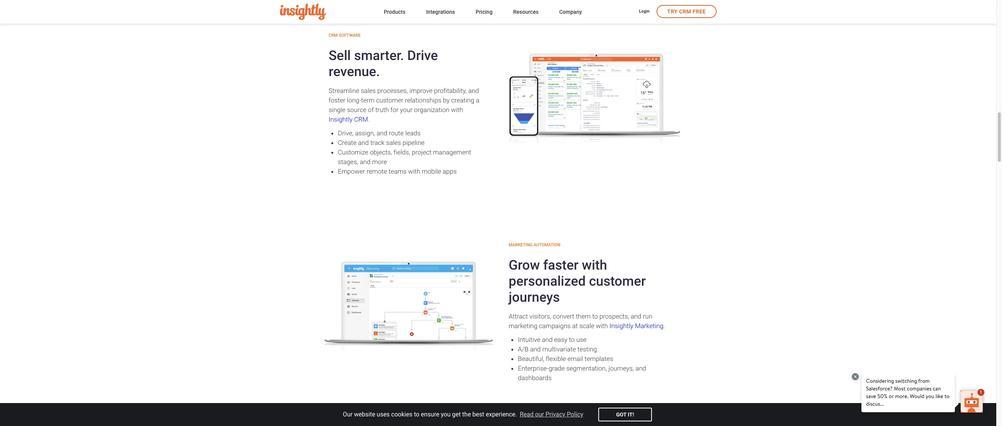 Task type: vqa. For each thing, say whether or not it's contained in the screenshot.
Dialogflow
no



Task type: locate. For each thing, give the bounding box(es) containing it.
to
[[593, 313, 598, 321], [569, 337, 575, 344], [414, 412, 420, 419]]

prospects,
[[600, 313, 630, 321]]

dashboards
[[518, 375, 552, 383]]

easy
[[554, 337, 568, 344]]

multivariate
[[543, 346, 576, 354]]

templates
[[585, 356, 614, 363]]

with right teams
[[408, 168, 420, 176]]

customer
[[376, 97, 404, 104], [589, 274, 646, 290]]

0 horizontal spatial marketing
[[509, 243, 533, 248]]

sales up term
[[361, 87, 376, 95]]

marketing down run
[[635, 323, 664, 330]]

fields,
[[394, 149, 410, 156]]

with right scale
[[596, 323, 608, 330]]

0 horizontal spatial sales
[[361, 87, 376, 95]]

with
[[451, 106, 463, 114], [408, 168, 420, 176], [582, 258, 607, 274], [596, 323, 608, 330]]

to inside attract visitors, convert them to prospects, and run marketing campaigns at scale with
[[593, 313, 598, 321]]

0 horizontal spatial .
[[368, 116, 370, 123]]

0 vertical spatial marketing
[[509, 243, 533, 248]]

crm
[[680, 8, 692, 15], [329, 33, 338, 38], [354, 116, 368, 123]]

marketing automation
[[509, 243, 561, 248]]

empower
[[338, 168, 365, 176]]

2 horizontal spatial to
[[593, 313, 598, 321]]

creating
[[452, 97, 475, 104]]

0 vertical spatial sales
[[361, 87, 376, 95]]

ensure
[[421, 412, 440, 419]]

of
[[368, 106, 374, 114]]

with right the faster
[[582, 258, 607, 274]]

get
[[452, 412, 461, 419]]

0 vertical spatial insightly
[[329, 116, 353, 123]]

flexible
[[546, 356, 566, 363]]

truth
[[376, 106, 389, 114]]

cookies
[[391, 412, 413, 419]]

try crm free button
[[657, 5, 717, 18]]

it!
[[628, 412, 634, 419]]

streamline sales processes, improve profitability, and foster long-term customer relationships by creating a single source of truth for your organization with insightly crm .
[[329, 87, 480, 123]]

2 horizontal spatial crm
[[680, 8, 692, 15]]

and up a
[[469, 87, 479, 95]]

products
[[384, 9, 406, 15]]

and up "insightly marketing" link
[[631, 313, 642, 321]]

1 horizontal spatial insightly
[[610, 323, 634, 330]]

and inside streamline sales processes, improve profitability, and foster long-term customer relationships by creating a single source of truth for your organization with insightly crm .
[[469, 87, 479, 95]]

insightly marketing .
[[610, 323, 665, 330]]

improve
[[410, 87, 433, 95]]

and
[[469, 87, 479, 95], [377, 130, 388, 137], [358, 139, 369, 147], [360, 158, 371, 166], [631, 313, 642, 321], [542, 337, 553, 344], [530, 346, 541, 354], [636, 365, 647, 373]]

0 vertical spatial to
[[593, 313, 598, 321]]

long-
[[347, 97, 361, 104]]

1 vertical spatial sales
[[386, 139, 401, 147]]

sales
[[361, 87, 376, 95], [386, 139, 401, 147]]

intuitive
[[518, 337, 541, 344]]

intuitive and easy to use a/b and multivariate testing beautiful, flexible email templates enterprise-grade segmentation, journeys, and dashboards
[[518, 337, 647, 383]]

insightly logo image
[[280, 4, 326, 20]]

with inside grow faster with personalized customer journeys
[[582, 258, 607, 274]]

marketing up grow
[[509, 243, 533, 248]]

our
[[343, 412, 353, 419]]

your
[[400, 106, 413, 114]]

customer down processes,
[[376, 97, 404, 104]]

login link
[[639, 9, 650, 15]]

teams
[[389, 168, 407, 176]]

customize
[[338, 149, 369, 156]]

sell
[[329, 48, 351, 64]]

drive,
[[338, 130, 354, 137]]

beautiful,
[[518, 356, 545, 363]]

to left use
[[569, 337, 575, 344]]

crm down source
[[354, 116, 368, 123]]

2 vertical spatial crm
[[354, 116, 368, 123]]

0 horizontal spatial customer
[[376, 97, 404, 104]]

insightly down prospects,
[[610, 323, 634, 330]]

to left the ensure on the left bottom of page
[[414, 412, 420, 419]]

1 horizontal spatial customer
[[589, 274, 646, 290]]

0 vertical spatial customer
[[376, 97, 404, 104]]

by
[[443, 97, 450, 104]]

insightly logo link
[[280, 4, 372, 20]]

1 horizontal spatial to
[[569, 337, 575, 344]]

. inside streamline sales processes, improve profitability, and foster long-term customer relationships by creating a single source of truth for your organization with insightly crm .
[[368, 116, 370, 123]]

and up beautiful,
[[530, 346, 541, 354]]

crm left software
[[329, 33, 338, 38]]

customer inside grow faster with personalized customer journeys
[[589, 274, 646, 290]]

insightly marketing link
[[610, 323, 664, 330]]

try crm free link
[[657, 5, 717, 18]]

stages,
[[338, 158, 358, 166]]

1 horizontal spatial crm
[[354, 116, 368, 123]]

sales down route
[[386, 139, 401, 147]]

with inside drive, assign, and route leads create and track sales pipeline customize objects, fields, project management stages, and more empower remote teams with mobile apps
[[408, 168, 420, 176]]

1 vertical spatial insightly
[[610, 323, 634, 330]]

crm right the try
[[680, 8, 692, 15]]

insightly down single
[[329, 116, 353, 123]]

attract visitors, convert them to prospects, and run marketing campaigns at scale with
[[509, 313, 653, 330]]

organization
[[414, 106, 450, 114]]

1 vertical spatial customer
[[589, 274, 646, 290]]

you
[[441, 412, 451, 419]]

and left easy
[[542, 337, 553, 344]]

with down creating
[[451, 106, 463, 114]]

try crm free
[[668, 8, 706, 15]]

automation
[[534, 243, 561, 248]]

customer inside streamline sales processes, improve profitability, and foster long-term customer relationships by creating a single source of truth for your organization with insightly crm .
[[376, 97, 404, 104]]

route
[[389, 130, 404, 137]]

1 vertical spatial crm
[[329, 33, 338, 38]]

got
[[616, 412, 627, 419]]

grow faster with personalized customer journeys
[[509, 258, 646, 306]]

0 horizontal spatial crm
[[329, 33, 338, 38]]

pipeline
[[403, 139, 425, 147]]

grade
[[549, 365, 565, 373]]

software
[[339, 33, 361, 38]]

0 horizontal spatial insightly
[[329, 116, 353, 123]]

and down assign, in the top left of the page
[[358, 139, 369, 147]]

products link
[[384, 7, 406, 18]]

crm inside streamline sales processes, improve profitability, and foster long-term customer relationships by creating a single source of truth for your organization with insightly crm .
[[354, 116, 368, 123]]

0 vertical spatial .
[[368, 116, 370, 123]]

our
[[535, 412, 544, 419]]

more
[[372, 158, 387, 166]]

2 vertical spatial to
[[414, 412, 420, 419]]

1 vertical spatial marketing
[[635, 323, 664, 330]]

0 vertical spatial crm
[[680, 8, 692, 15]]

term
[[361, 97, 375, 104]]

1 horizontal spatial marketing
[[635, 323, 664, 330]]

to right them at the right bottom
[[593, 313, 598, 321]]

profitability,
[[434, 87, 467, 95]]

insightly inside streamline sales processes, improve profitability, and foster long-term customer relationships by creating a single source of truth for your organization with insightly crm .
[[329, 116, 353, 123]]

with inside streamline sales processes, improve profitability, and foster long-term customer relationships by creating a single source of truth for your organization with insightly crm .
[[451, 106, 463, 114]]

1 horizontal spatial sales
[[386, 139, 401, 147]]

1 vertical spatial to
[[569, 337, 575, 344]]

convert
[[553, 313, 575, 321]]

1 horizontal spatial .
[[664, 323, 665, 330]]

integrations link
[[426, 7, 455, 18]]

project
[[412, 149, 432, 156]]

to inside cookieconsent dialog
[[414, 412, 420, 419]]

.
[[368, 116, 370, 123], [664, 323, 665, 330]]

customer up prospects,
[[589, 274, 646, 290]]

0 horizontal spatial to
[[414, 412, 420, 419]]



Task type: describe. For each thing, give the bounding box(es) containing it.
resources link
[[514, 7, 539, 18]]

scale
[[580, 323, 595, 330]]

uses
[[377, 412, 390, 419]]

marketing homepage laptop image
[[321, 262, 494, 354]]

leads
[[405, 130, 421, 137]]

resources
[[514, 9, 539, 15]]

and right journeys,
[[636, 365, 647, 373]]

company
[[560, 9, 582, 15]]

pricing link
[[476, 7, 493, 18]]

personalized
[[509, 274, 586, 290]]

policy
[[567, 412, 584, 419]]

testing
[[578, 346, 597, 354]]

journeys
[[509, 290, 560, 306]]

apps
[[443, 168, 457, 176]]

visitors,
[[530, 313, 552, 321]]

to for with
[[593, 313, 598, 321]]

1 vertical spatial .
[[664, 323, 665, 330]]

single
[[329, 106, 346, 114]]

enterprise-
[[518, 365, 549, 373]]

journeys,
[[609, 365, 634, 373]]

create
[[338, 139, 357, 147]]

and left more
[[360, 158, 371, 166]]

sales inside drive, assign, and route leads create and track sales pipeline customize objects, fields, project management stages, and more empower remote teams with mobile apps
[[386, 139, 401, 147]]

pricing
[[476, 9, 493, 15]]

cookieconsent dialog
[[0, 404, 997, 427]]

faster
[[544, 258, 579, 274]]

got it!
[[616, 412, 634, 419]]

a
[[476, 97, 480, 104]]

a/b
[[518, 346, 529, 354]]

sell smarter. drive revenue.
[[329, 48, 438, 80]]

integrations
[[426, 9, 455, 15]]

foster
[[329, 97, 346, 104]]

login
[[639, 9, 650, 14]]

crm kanban2 homepage laptop phone image
[[509, 53, 681, 145]]

email
[[568, 356, 583, 363]]

track
[[371, 139, 385, 147]]

remote
[[367, 168, 387, 176]]

grow
[[509, 258, 540, 274]]

to inside the intuitive and easy to use a/b and multivariate testing beautiful, flexible email templates enterprise-grade segmentation, journeys, and dashboards
[[569, 337, 575, 344]]

assign,
[[355, 130, 375, 137]]

experience.
[[486, 412, 517, 419]]

got it! button
[[599, 409, 652, 422]]

to for our
[[414, 412, 420, 419]]

and up 'track'
[[377, 130, 388, 137]]

them
[[576, 313, 591, 321]]

website
[[354, 412, 375, 419]]

read our privacy policy button
[[519, 410, 585, 421]]

at
[[573, 323, 578, 330]]

privacy
[[546, 412, 566, 419]]

and inside attract visitors, convert them to prospects, and run marketing campaigns at scale with
[[631, 313, 642, 321]]

our website uses cookies to ensure you get the best experience. read our privacy policy
[[343, 412, 584, 419]]

segmentation,
[[567, 365, 607, 373]]

mobile
[[422, 168, 441, 176]]

objects,
[[370, 149, 392, 156]]

management
[[433, 149, 471, 156]]

crm inside 'button'
[[680, 8, 692, 15]]

the
[[463, 412, 471, 419]]

insightly crm link
[[329, 116, 368, 123]]

crm software
[[329, 33, 361, 38]]

processes,
[[378, 87, 408, 95]]

relationships
[[405, 97, 442, 104]]

sales inside streamline sales processes, improve profitability, and foster long-term customer relationships by creating a single source of truth for your organization with insightly crm .
[[361, 87, 376, 95]]

attract
[[509, 313, 528, 321]]

revenue.
[[329, 64, 380, 80]]

use
[[577, 337, 587, 344]]

smarter.
[[354, 48, 404, 64]]

with inside attract visitors, convert them to prospects, and run marketing campaigns at scale with
[[596, 323, 608, 330]]

drive
[[408, 48, 438, 64]]

for
[[391, 106, 399, 114]]

best
[[473, 412, 485, 419]]

source
[[347, 106, 367, 114]]

marketing
[[509, 323, 538, 330]]

free
[[693, 8, 706, 15]]

read
[[520, 412, 534, 419]]

campaigns
[[539, 323, 571, 330]]

company link
[[560, 7, 582, 18]]



